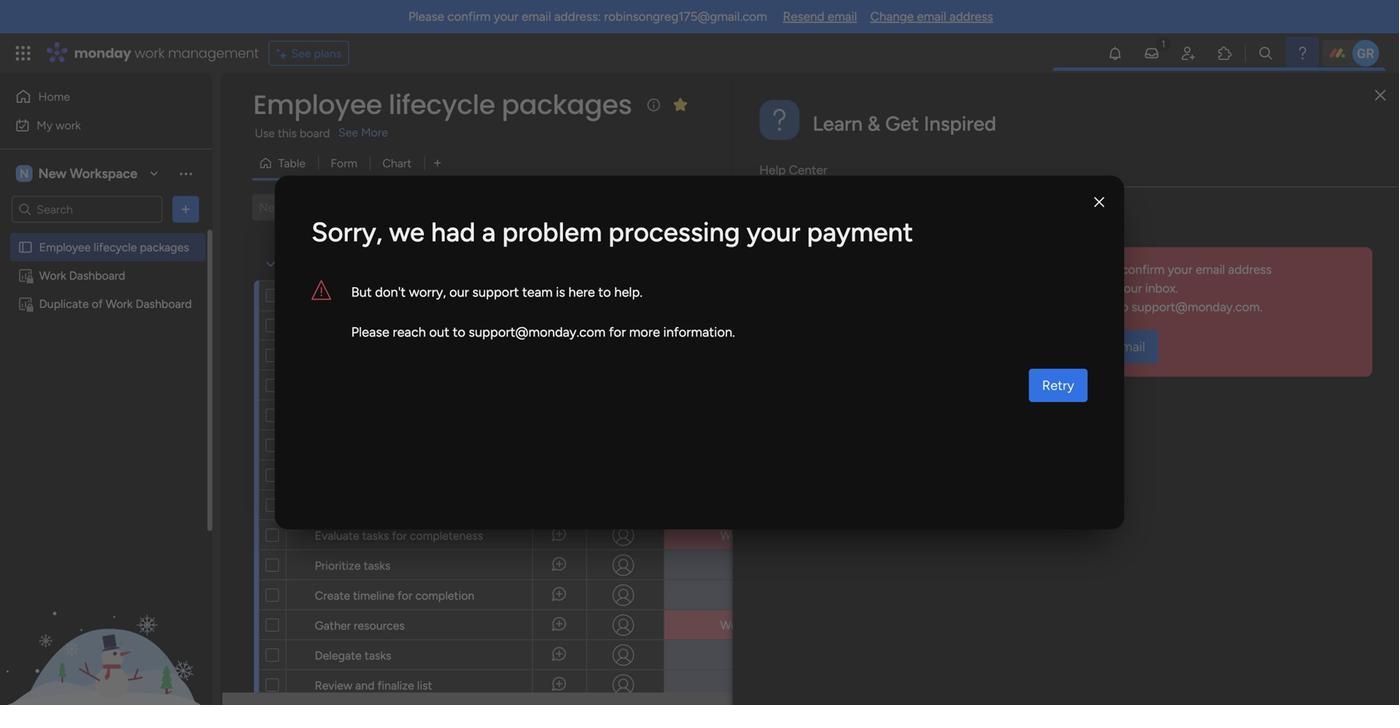 Task type: describe. For each thing, give the bounding box(es) containing it.
view
[[877, 262, 903, 277]]

for for completion
[[398, 589, 413, 603]]

0 horizontal spatial confirm
[[447, 9, 491, 24]]

lottie animation element
[[0, 537, 212, 706]]

to
[[860, 262, 874, 277]]

an
[[1023, 300, 1036, 315]]

need
[[1050, 262, 1078, 277]]

of
[[92, 297, 103, 311]]

robinsongreg175@gmail.com
[[604, 9, 767, 24]]

list box containing employee lifecycle packages
[[0, 230, 212, 543]]

email right the change on the top of page
[[917, 9, 947, 24]]

close for close item page
[[1080, 246, 1109, 260]]

change email address
[[871, 9, 994, 24]]

management
[[168, 44, 259, 62]]

tickets,
[[962, 262, 1002, 277]]

sorry, we had a problem processing your payment
[[312, 216, 914, 248]]

address inside to view or submit tickets, you will need to first confirm your email address through the email we sent to your inbox. alternatively, you can send an email directly to support@monday.com .
[[1229, 262, 1272, 277]]

navigate left
[[1080, 526, 1151, 540]]

first
[[1096, 262, 1119, 277]]

close image
[[1095, 196, 1105, 208]]

1 horizontal spatial lifecycle
[[389, 86, 495, 123]]

Timeline field
[[1100, 287, 1152, 305]]

public board image
[[17, 240, 33, 255]]

timeline
[[353, 589, 395, 603]]

quick
[[1080, 206, 1110, 220]]

0 vertical spatial we
[[389, 216, 425, 248]]

a
[[482, 216, 496, 248]]

close item page
[[1080, 246, 1165, 260]]

Employee lifecycle packages field
[[249, 86, 636, 123]]

to view or submit tickets, you will need to first confirm your email address through the email we sent to your inbox. alternatively, you can send an email directly to support@monday.com .
[[860, 262, 1272, 315]]

navigate for navigate down
[[1080, 446, 1127, 460]]

0 vertical spatial address
[[950, 9, 994, 24]]

workspace image
[[16, 165, 32, 183]]

duplicate of work dashboard
[[39, 297, 192, 311]]

team
[[522, 285, 553, 300]]

employee for "employee lifecycle packages" field
[[253, 86, 382, 123]]

and
[[355, 679, 375, 693]]

email inside button
[[1114, 339, 1146, 355]]

table button
[[252, 150, 318, 177]]

to up close search
[[1117, 300, 1129, 315]]

1 image
[[1156, 34, 1171, 53]]

to right here
[[599, 285, 611, 300]]

delegate
[[315, 649, 362, 663]]

chart
[[383, 156, 412, 170]]

more
[[361, 125, 388, 140]]

navigate down
[[1080, 446, 1160, 460]]

back image
[[766, 221, 772, 233]]

form
[[331, 156, 358, 170]]

support@monday.com link
[[1132, 300, 1260, 315]]

through
[[954, 281, 999, 296]]

dialogs
[[1112, 286, 1150, 300]]

select product image
[[15, 45, 32, 62]]

your up inbox.
[[1168, 262, 1193, 277]]

help center
[[760, 163, 828, 178]]

will
[[1029, 262, 1047, 277]]

evaluate
[[315, 529, 359, 543]]

workspace
[[70, 166, 137, 182]]

Owner field
[[594, 287, 637, 305]]

address inside field
[[1282, 289, 1323, 303]]

Search in workspace field
[[35, 200, 139, 219]]

grievance
[[729, 319, 782, 334]]

navigate up
[[1080, 486, 1145, 500]]

work dashboard
[[39, 269, 125, 283]]

up
[[1130, 486, 1145, 500]]

address:
[[554, 9, 601, 24]]

monday
[[74, 44, 131, 62]]

notifications image
[[1107, 45, 1124, 62]]

help.
[[615, 285, 643, 300]]

we inside to view or submit tickets, you will need to first confirm your email address through the email we sent to your inbox. alternatively, you can send an email directly to support@monday.com .
[[1056, 281, 1072, 296]]

more
[[629, 324, 660, 340]]

plans
[[314, 46, 342, 60]]

0 vertical spatial for
[[609, 324, 626, 340]]

Employee address field
[[1224, 287, 1327, 305]]

for for completeness
[[392, 529, 407, 543]]

but don't worry, our support team is here to help.
[[351, 285, 643, 300]]

gather
[[315, 619, 351, 633]]

working on it for evaluate tasks for completeness
[[721, 529, 790, 543]]

close dialogs
[[1080, 286, 1150, 300]]

search everything image
[[1258, 45, 1275, 62]]

work for monday
[[135, 44, 165, 62]]

owner
[[598, 289, 633, 303]]

employee for employee address field
[[1228, 289, 1279, 303]]

submit
[[920, 262, 959, 277]]

1 horizontal spatial dashboard
[[136, 297, 192, 311]]

email left address:
[[522, 9, 551, 24]]

packages inside list box
[[140, 240, 189, 255]]

v2 shortcuts dot image
[[1340, 363, 1360, 382]]

support@monday.com inside to view or submit tickets, you will need to first confirm your email address through the email we sent to your inbox. alternatively, you can send an email directly to support@monday.com .
[[1132, 300, 1260, 315]]

the
[[1002, 281, 1020, 296]]

employee inside list box
[[39, 240, 91, 255]]

invite members image
[[1181, 45, 1197, 62]]

directly
[[1072, 300, 1114, 315]]

add view image
[[434, 157, 441, 169]]

change email address link
[[871, 9, 994, 24]]

table
[[278, 156, 306, 170]]

working on it for gather resources
[[721, 619, 790, 633]]

working for evaluate tasks for completeness
[[721, 529, 764, 543]]

email up the 'support@monday.com' link
[[1196, 262, 1226, 277]]

private dashboard image for duplicate of work dashboard
[[17, 296, 33, 312]]

lifecycle inside list box
[[94, 240, 137, 255]]

close for close search
[[1080, 326, 1109, 340]]

payment
[[807, 216, 914, 248]]

down
[[1130, 446, 1160, 460]]

workspace selection element
[[16, 164, 140, 184]]

v2 shortcuts esc image
[[1340, 243, 1360, 262]]

don't
[[375, 285, 406, 300]]

retry button
[[1029, 369, 1088, 402]]

on for gather resources
[[767, 619, 780, 633]]

it for gather resources
[[783, 619, 790, 633]]

can
[[970, 300, 990, 315]]

problem
[[502, 216, 602, 248]]

right
[[1130, 566, 1158, 580]]

resend confirmation email button
[[974, 330, 1159, 364]]

close for close dialogs
[[1080, 286, 1109, 300]]

tasks for prioritize
[[364, 559, 391, 573]]

resend for resend email
[[783, 9, 825, 24]]

duplicate
[[39, 297, 89, 311]]

see inside button
[[291, 46, 311, 60]]

had
[[431, 216, 476, 248]]

out
[[429, 324, 450, 340]]

this
[[278, 126, 297, 140]]

inspired
[[924, 112, 997, 136]]

change
[[871, 9, 914, 24]]

form button
[[318, 150, 370, 177]]



Task type: vqa. For each thing, say whether or not it's contained in the screenshot.
#1 to the top
no



Task type: locate. For each thing, give the bounding box(es) containing it.
address right the change on the top of page
[[950, 9, 994, 24]]

1 vertical spatial work
[[56, 118, 81, 132]]

integrate
[[1068, 156, 1116, 170]]

create timeline for completion
[[315, 589, 475, 603]]

resend
[[783, 9, 825, 24], [987, 339, 1031, 355]]

v2 shortcuts command image
[[1318, 363, 1337, 382]]

2 navigate from the top
[[1080, 486, 1127, 500]]

0 vertical spatial search
[[1113, 206, 1149, 220]]

employee lifecycle packages up work dashboard
[[39, 240, 189, 255]]

completion
[[415, 589, 475, 603]]

address right .
[[1282, 289, 1323, 303]]

see left "more"
[[338, 125, 358, 140]]

0 vertical spatial packages
[[502, 86, 632, 123]]

tasks up prioritize tasks
[[362, 529, 389, 543]]

1 vertical spatial close
[[1080, 286, 1109, 300]]

work right of
[[106, 297, 133, 311]]

1 horizontal spatial packages
[[502, 86, 632, 123]]

work right my
[[56, 118, 81, 132]]

support
[[472, 285, 519, 300]]

search
[[1113, 206, 1149, 220], [1112, 326, 1148, 340]]

private dashboard image down public board icon on the left top of page
[[17, 268, 33, 284]]

see left plans
[[291, 46, 311, 60]]

get
[[886, 112, 920, 136]]

for left more on the top of page
[[609, 324, 626, 340]]

1 horizontal spatial work
[[106, 297, 133, 311]]

navigate left right
[[1080, 566, 1127, 580]]

0 horizontal spatial lifecycle
[[94, 240, 137, 255]]

support@monday.com
[[1132, 300, 1260, 315], [469, 324, 606, 340]]

tasks for delegate
[[365, 649, 392, 663]]

employee lifecycle packages
[[253, 86, 632, 123], [39, 240, 189, 255]]

to right out
[[453, 324, 466, 340]]

your left address:
[[494, 9, 519, 24]]

close down first
[[1080, 286, 1109, 300]]

email left the change on the top of page
[[828, 9, 857, 24]]

sent
[[1075, 281, 1100, 296]]

0 vertical spatial it
[[783, 529, 790, 543]]

item left our on the top of page
[[425, 289, 448, 303]]

evaluate tasks for completeness
[[315, 529, 483, 543]]

1 on from the top
[[767, 529, 780, 543]]

to up sent
[[1081, 262, 1093, 277]]

1 vertical spatial confirm
[[1122, 262, 1165, 277]]

see plans
[[291, 46, 342, 60]]

0 horizontal spatial we
[[389, 216, 425, 248]]

1 vertical spatial on
[[767, 619, 780, 633]]

1 vertical spatial address
[[1229, 262, 1272, 277]]

1 vertical spatial support@monday.com
[[469, 324, 606, 340]]

employee lifecycle packages inside list box
[[39, 240, 189, 255]]

dapulse x slim image
[[1367, 77, 1376, 94]]

help image
[[1295, 45, 1311, 62]]

1 vertical spatial resend
[[987, 339, 1031, 355]]

greg robinson image
[[1353, 40, 1380, 67]]

1 vertical spatial it
[[783, 619, 790, 633]]

dashboard up of
[[69, 269, 125, 283]]

dashboard right of
[[136, 297, 192, 311]]

1 vertical spatial see
[[338, 125, 358, 140]]

private dashboard image for work dashboard
[[17, 268, 33, 284]]

on for evaluate tasks for completeness
[[767, 529, 780, 543]]

2 horizontal spatial employee
[[1228, 289, 1279, 303]]

0 horizontal spatial packages
[[140, 240, 189, 255]]

tasks down resources
[[365, 649, 392, 663]]

0 horizontal spatial employee
[[39, 240, 91, 255]]

1 vertical spatial tasks
[[364, 559, 391, 573]]

2 vertical spatial address
[[1282, 289, 1323, 303]]

1 navigate from the top
[[1080, 446, 1127, 460]]

2 working on it from the top
[[721, 619, 790, 633]]

please
[[409, 9, 444, 24], [351, 324, 390, 340]]

1 vertical spatial search
[[1112, 326, 1148, 340]]

navigate for navigate right
[[1080, 566, 1127, 580]]

close down directly
[[1080, 326, 1109, 340]]

tasks for evaluate
[[362, 529, 389, 543]]

my
[[37, 118, 53, 132]]

lifecycle up work dashboard
[[94, 240, 137, 255]]

navigate up navigate up on the bottom right of page
[[1080, 446, 1127, 460]]

work inside "button"
[[56, 118, 81, 132]]

board
[[300, 126, 330, 140]]

0 vertical spatial dashboard
[[69, 269, 125, 283]]

0 vertical spatial employee
[[253, 86, 382, 123]]

navigate for navigate up
[[1080, 486, 1127, 500]]

here
[[569, 285, 595, 300]]

0 horizontal spatial support@monday.com
[[469, 324, 606, 340]]

1 vertical spatial for
[[392, 529, 407, 543]]

0 horizontal spatial address
[[950, 9, 994, 24]]

0 horizontal spatial dashboard
[[69, 269, 125, 283]]

finalize
[[378, 679, 414, 693]]

0 vertical spatial you
[[1005, 262, 1026, 277]]

0 horizontal spatial resend
[[783, 9, 825, 24]]

1 horizontal spatial you
[[1005, 262, 1026, 277]]

you left can
[[946, 300, 967, 315]]

1 horizontal spatial address
[[1229, 262, 1272, 277]]

0 vertical spatial resend
[[783, 9, 825, 24]]

see
[[291, 46, 311, 60], [338, 125, 358, 140]]

1 horizontal spatial resend
[[987, 339, 1031, 355]]

&
[[868, 112, 881, 136]]

list box
[[0, 230, 212, 543]]

search for quick search
[[1113, 206, 1149, 220]]

employee lifecycle packages up add view icon on the left top of page
[[253, 86, 632, 123]]

2 working from the top
[[721, 619, 764, 633]]

learn & get inspired
[[813, 112, 997, 136]]

work right monday
[[135, 44, 165, 62]]

please for please confirm your email address: robinsongreg175@gmail.com
[[409, 9, 444, 24]]

please confirm your email address: robinsongreg175@gmail.com
[[409, 9, 767, 24]]

1 horizontal spatial confirm
[[1122, 262, 1165, 277]]

send
[[993, 300, 1020, 315]]

0 vertical spatial work
[[135, 44, 165, 62]]

2 vertical spatial tasks
[[365, 649, 392, 663]]

1 it from the top
[[783, 529, 790, 543]]

1 horizontal spatial employee lifecycle packages
[[253, 86, 632, 123]]

navigate left left on the right bottom of page
[[1080, 526, 1127, 540]]

2 on from the top
[[767, 619, 780, 633]]

support@monday.com down inbox.
[[1132, 300, 1260, 315]]

2 private dashboard image from the top
[[17, 296, 33, 312]]

1 close from the top
[[1080, 246, 1109, 260]]

worry,
[[409, 285, 446, 300]]

your down first
[[1118, 281, 1143, 296]]

0 horizontal spatial work
[[56, 118, 81, 132]]

close
[[1080, 246, 1109, 260], [1080, 286, 1109, 300], [1080, 326, 1109, 340]]

column information image
[[641, 290, 655, 303]]

list
[[417, 679, 432, 693]]

email
[[522, 9, 551, 24], [828, 9, 857, 24], [917, 9, 947, 24], [1196, 262, 1226, 277], [1023, 281, 1053, 296], [1039, 300, 1069, 315], [1114, 339, 1146, 355]]

my work
[[37, 118, 81, 132]]

tasks
[[362, 529, 389, 543], [364, 559, 391, 573], [365, 649, 392, 663]]

review
[[315, 679, 353, 693]]

1 horizontal spatial support@monday.com
[[1132, 300, 1260, 315]]

search down timeline field
[[1112, 326, 1148, 340]]

it for evaluate tasks for completeness
[[783, 529, 790, 543]]

it
[[783, 529, 790, 543], [783, 619, 790, 633]]

1 horizontal spatial please
[[409, 9, 444, 24]]

0 horizontal spatial item
[[425, 289, 448, 303]]

item
[[1112, 246, 1136, 260], [425, 289, 448, 303]]

0 vertical spatial please
[[409, 9, 444, 24]]

timeline
[[1104, 289, 1148, 303]]

1 horizontal spatial item
[[1112, 246, 1136, 260]]

quick search
[[1080, 206, 1149, 220]]

1 horizontal spatial see
[[338, 125, 358, 140]]

private dashboard image left duplicate
[[17, 296, 33, 312]]

1 vertical spatial please
[[351, 324, 390, 340]]

3 close from the top
[[1080, 326, 1109, 340]]

remove from favorites image
[[672, 96, 689, 113]]

search for close search
[[1112, 326, 1148, 340]]

2 vertical spatial employee
[[1228, 289, 1279, 303]]

close search
[[1080, 326, 1148, 340]]

dapulse integrations image
[[1049, 157, 1061, 170]]

resend inside button
[[987, 339, 1031, 355]]

navigate right
[[1080, 566, 1158, 580]]

new workspace
[[38, 166, 137, 182]]

we
[[389, 216, 425, 248], [1056, 281, 1072, 296]]

0 vertical spatial private dashboard image
[[17, 268, 33, 284]]

see more link
[[337, 124, 390, 141]]

1 vertical spatial item
[[425, 289, 448, 303]]

0 vertical spatial confirm
[[447, 9, 491, 24]]

or
[[906, 262, 917, 277]]

1 vertical spatial we
[[1056, 281, 1072, 296]]

reach
[[393, 324, 426, 340]]

1 horizontal spatial employee
[[253, 86, 382, 123]]

but
[[351, 285, 372, 300]]

0 vertical spatial working on it
[[721, 529, 790, 543]]

1 vertical spatial lifecycle
[[94, 240, 137, 255]]

0 horizontal spatial employee lifecycle packages
[[39, 240, 189, 255]]

4 navigate from the top
[[1080, 566, 1127, 580]]

1 vertical spatial packages
[[140, 240, 189, 255]]

your down help
[[747, 216, 801, 248]]

email up open/close navigation
[[1114, 339, 1146, 355]]

1 horizontal spatial we
[[1056, 281, 1072, 296]]

0 vertical spatial tasks
[[362, 529, 389, 543]]

0 vertical spatial close
[[1080, 246, 1109, 260]]

0 vertical spatial item
[[1112, 246, 1136, 260]]

work for my
[[56, 118, 81, 132]]

navigate left up
[[1080, 486, 1127, 500]]

help
[[760, 163, 786, 178]]

1 vertical spatial dashboard
[[136, 297, 192, 311]]

your
[[494, 9, 519, 24], [747, 216, 801, 248], [1168, 262, 1193, 277], [1118, 281, 1143, 296]]

see inside use this board see more
[[338, 125, 358, 140]]

1 vertical spatial private dashboard image
[[17, 296, 33, 312]]

1 vertical spatial working on it
[[721, 619, 790, 633]]

lottie animation image
[[0, 537, 212, 706]]

0 horizontal spatial you
[[946, 300, 967, 315]]

work up duplicate
[[39, 269, 66, 283]]

inbox image
[[1144, 45, 1161, 62]]

3 navigate from the top
[[1080, 526, 1127, 540]]

1 working from the top
[[721, 529, 764, 543]]

monday work management
[[74, 44, 259, 62]]

home
[[38, 90, 70, 104]]

for right timeline on the left of page
[[398, 589, 413, 603]]

private dashboard image
[[17, 268, 33, 284], [17, 296, 33, 312]]

1 vertical spatial employee
[[39, 240, 91, 255]]

0 vertical spatial employee lifecycle packages
[[253, 86, 632, 123]]

0 horizontal spatial please
[[351, 324, 390, 340]]

you
[[1005, 262, 1026, 277], [946, 300, 967, 315]]

search right close image
[[1113, 206, 1149, 220]]

to down first
[[1103, 281, 1115, 296]]

confirm inside to view or submit tickets, you will need to first confirm your email address through the email we sent to your inbox. alternatively, you can send an email directly to support@monday.com .
[[1122, 262, 1165, 277]]

lifecycle up add view icon on the left top of page
[[389, 86, 495, 123]]

None field
[[1372, 287, 1400, 305]]

0 vertical spatial lifecycle
[[389, 86, 495, 123]]

0 vertical spatial work
[[39, 269, 66, 283]]

1 vertical spatial working
[[721, 619, 764, 633]]

0 horizontal spatial see
[[291, 46, 311, 60]]

see plans button
[[269, 41, 349, 66]]

employee inside field
[[1228, 289, 1279, 303]]

1 private dashboard image from the top
[[17, 268, 33, 284]]

open/close
[[1080, 366, 1143, 380]]

use
[[255, 126, 275, 140]]

support@monday.com down team
[[469, 324, 606, 340]]

review and finalize list
[[315, 679, 432, 693]]

item up first
[[1112, 246, 1136, 260]]

for left the completeness
[[392, 529, 407, 543]]

2 vertical spatial close
[[1080, 326, 1109, 340]]

tasks up timeline on the left of page
[[364, 559, 391, 573]]

we down 'need'
[[1056, 281, 1072, 296]]

prioritize tasks
[[315, 559, 391, 573]]

please for please reach out to support@monday.com for more information.
[[351, 324, 390, 340]]

please reach out to support@monday.com for more information.
[[351, 324, 735, 340]]

left
[[1130, 526, 1151, 540]]

0 vertical spatial support@monday.com
[[1132, 300, 1260, 315]]

inbox.
[[1146, 281, 1179, 296]]

home button
[[10, 83, 179, 110]]

alternatively,
[[870, 300, 943, 315]]

resources
[[354, 619, 405, 633]]

navigation
[[1145, 366, 1202, 380]]

1 horizontal spatial work
[[135, 44, 165, 62]]

sorry,
[[312, 216, 383, 248]]

retry
[[1043, 378, 1075, 394]]

0 horizontal spatial work
[[39, 269, 66, 283]]

2 it from the top
[[783, 619, 790, 633]]

.
[[1260, 300, 1263, 315]]

chart button
[[370, 150, 424, 177]]

apps image
[[1217, 45, 1234, 62]]

2 vertical spatial for
[[398, 589, 413, 603]]

processing
[[609, 216, 740, 248]]

close up first
[[1080, 246, 1109, 260]]

email down will
[[1023, 281, 1053, 296]]

0 vertical spatial see
[[291, 46, 311, 60]]

1 vertical spatial you
[[946, 300, 967, 315]]

resend for resend confirmation email
[[987, 339, 1031, 355]]

email right an at the top right of the page
[[1039, 300, 1069, 315]]

0 vertical spatial on
[[767, 529, 780, 543]]

1 vertical spatial employee lifecycle packages
[[39, 240, 189, 255]]

0 vertical spatial working
[[721, 529, 764, 543]]

working for gather resources
[[721, 619, 764, 633]]

address
[[950, 9, 994, 24], [1229, 262, 1272, 277], [1282, 289, 1323, 303]]

1 working on it from the top
[[721, 529, 790, 543]]

2 close from the top
[[1080, 286, 1109, 300]]

show board description image
[[644, 97, 664, 113]]

address up employee address
[[1229, 262, 1272, 277]]

we left had
[[389, 216, 425, 248]]

1 vertical spatial work
[[106, 297, 133, 311]]

option
[[0, 232, 212, 236]]

2 horizontal spatial address
[[1282, 289, 1323, 303]]

navigate for navigate left
[[1080, 526, 1127, 540]]

resend email link
[[783, 9, 857, 24]]

employee
[[253, 86, 382, 123], [39, 240, 91, 255], [1228, 289, 1279, 303]]

you up the
[[1005, 262, 1026, 277]]

our
[[450, 285, 469, 300]]



